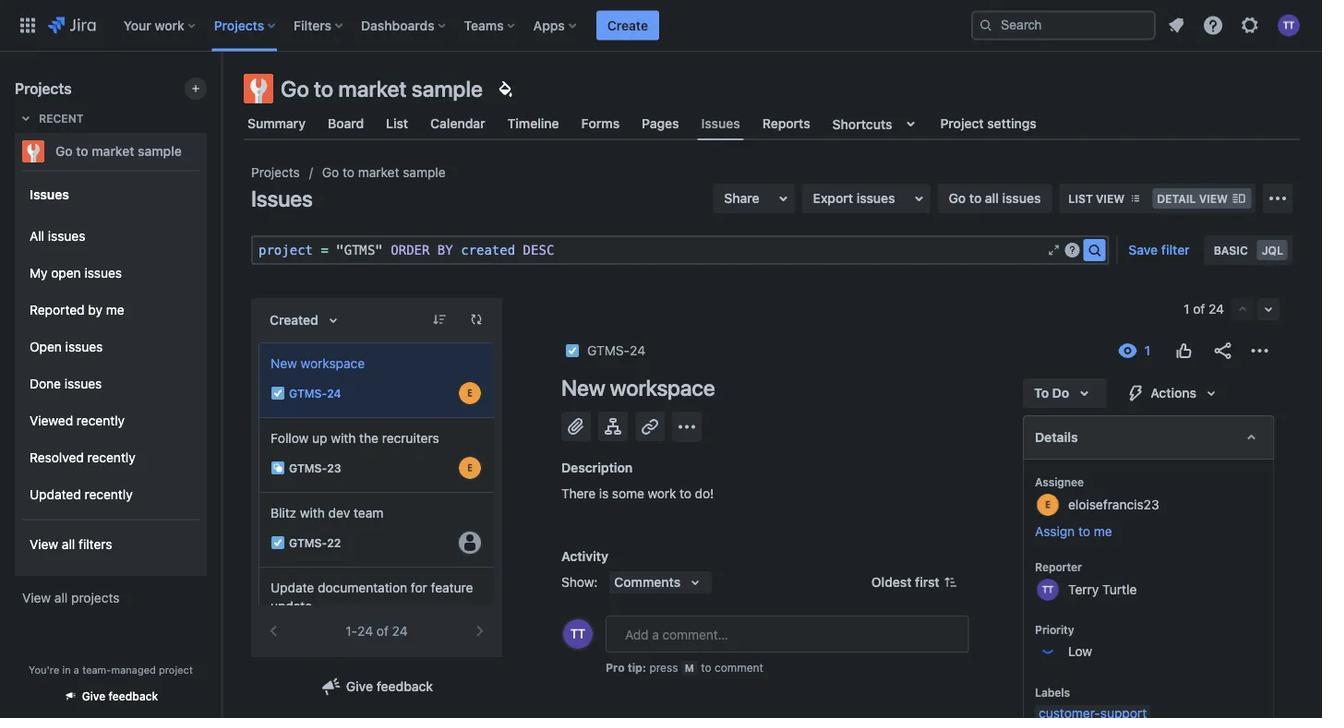 Task type: locate. For each thing, give the bounding box(es) containing it.
0 horizontal spatial give feedback
[[82, 690, 158, 703]]

recently for updated recently
[[84, 487, 133, 502]]

apps button
[[528, 11, 583, 40]]

issues down reported by me
[[65, 339, 103, 355]]

viewed recently
[[30, 413, 125, 429]]

there
[[561, 486, 596, 501]]

board
[[328, 116, 364, 131]]

2 group from the top
[[22, 212, 199, 519]]

of right 1
[[1193, 302, 1205, 317]]

project right managed
[[159, 664, 193, 676]]

task image
[[565, 344, 580, 358], [271, 536, 285, 550]]

1 horizontal spatial give
[[346, 679, 373, 694]]

gtms- right sub task icon
[[289, 462, 327, 475]]

1 horizontal spatial task image
[[565, 344, 580, 358]]

gtms-23
[[289, 462, 341, 475]]

set background color image
[[494, 78, 516, 100]]

updated
[[30, 487, 81, 502]]

issues right pages
[[701, 116, 740, 131]]

0 vertical spatial workspace
[[301, 356, 365, 371]]

0 vertical spatial go to market sample
[[281, 76, 483, 102]]

open share dialog image
[[773, 187, 795, 210]]

new workspace down copy link to issue 'icon' on the left top of page
[[561, 375, 715, 401]]

1 vertical spatial me
[[1094, 524, 1112, 539]]

project settings link
[[937, 107, 1041, 140]]

teams
[[464, 18, 504, 33]]

terry turtle
[[1068, 582, 1137, 597]]

all
[[985, 191, 999, 206], [62, 537, 75, 552], [54, 591, 68, 606]]

dashboards
[[361, 18, 435, 33]]

give feedback button down you're in a team-managed project
[[52, 682, 169, 712]]

recently down viewed recently link
[[87, 450, 136, 466]]

1 horizontal spatial new
[[561, 375, 605, 401]]

1 vertical spatial task image
[[271, 536, 285, 550]]

gtms-22
[[289, 536, 341, 549]]

0 horizontal spatial project
[[159, 664, 193, 676]]

new workspace down "created" "dropdown button" on the left top of page
[[271, 356, 365, 371]]

work inside popup button
[[155, 18, 184, 33]]

to right the 'open export issues dropdown' icon
[[970, 191, 982, 206]]

projects for projects popup button
[[214, 18, 264, 33]]

list link
[[382, 107, 412, 140]]

forms
[[581, 116, 620, 131]]

syntax help image
[[1065, 243, 1080, 258]]

1 horizontal spatial give feedback button
[[309, 672, 444, 702]]

0 vertical spatial work
[[155, 18, 184, 33]]

view
[[1096, 192, 1125, 205], [1199, 192, 1228, 205]]

of
[[1193, 302, 1205, 317], [377, 624, 389, 639]]

view inside group
[[30, 537, 58, 552]]

new workspace
[[271, 356, 365, 371], [561, 375, 715, 401]]

1 group from the top
[[22, 170, 199, 574]]

all inside group
[[62, 537, 75, 552]]

view for view all projects
[[22, 591, 51, 606]]

open
[[30, 339, 62, 355]]

2 vertical spatial projects
[[251, 165, 300, 180]]

go to market sample down the recent
[[55, 144, 182, 159]]

1 horizontal spatial of
[[1193, 302, 1205, 317]]

0 horizontal spatial feedback
[[109, 690, 158, 703]]

task image left gtms-24 link
[[565, 344, 580, 358]]

1 vertical spatial workspace
[[610, 375, 715, 401]]

issues up viewed recently
[[64, 376, 102, 392]]

add to starred image
[[201, 140, 223, 163]]

1 horizontal spatial work
[[648, 486, 676, 501]]

1 horizontal spatial workspace
[[610, 375, 715, 401]]

do
[[1052, 386, 1069, 401]]

1 horizontal spatial with
[[331, 431, 356, 446]]

give feedback button down 1-24 of 24
[[309, 672, 444, 702]]

market up all issues link
[[92, 144, 134, 159]]

give down team-
[[82, 690, 106, 703]]

issues right open
[[84, 266, 122, 281]]

workspace
[[301, 356, 365, 371], [610, 375, 715, 401]]

list for list view
[[1069, 192, 1093, 205]]

2 vertical spatial sample
[[403, 165, 446, 180]]

0 horizontal spatial gtms-24
[[289, 387, 341, 400]]

task image
[[271, 386, 285, 401]]

market down list link
[[358, 165, 399, 180]]

activity
[[561, 549, 608, 564]]

1 vertical spatial list
[[1069, 192, 1093, 205]]

give feedback down you're in a team-managed project
[[82, 690, 158, 703]]

projects
[[71, 591, 120, 606]]

issues inside button
[[857, 191, 895, 206]]

issues down projects link
[[251, 186, 313, 211]]

recently
[[77, 413, 125, 429], [87, 450, 136, 466], [84, 487, 133, 502]]

me for assign to me
[[1094, 524, 1112, 539]]

filter
[[1162, 242, 1190, 258]]

jql
[[1262, 244, 1284, 257]]

sample down list link
[[403, 165, 446, 180]]

share image
[[1212, 340, 1234, 362]]

collapse recent projects image
[[15, 107, 37, 129]]

1 horizontal spatial give feedback
[[346, 679, 433, 694]]

go to all issues
[[949, 191, 1041, 206]]

profile image of terry turtle image
[[563, 620, 593, 649]]

work right some
[[648, 486, 676, 501]]

newest first image
[[943, 575, 958, 590]]

1 of 24
[[1184, 302, 1225, 317]]

you're
[[29, 664, 59, 676]]

projects up sidebar navigation image
[[214, 18, 264, 33]]

gtms-24
[[587, 343, 646, 358], [289, 387, 341, 400]]

0 vertical spatial view
[[30, 537, 58, 552]]

0 vertical spatial list
[[386, 116, 408, 131]]

eloisefrancis23
[[1068, 497, 1159, 512]]

sample left 'add to starred' image
[[138, 144, 182, 159]]

updated recently
[[30, 487, 133, 502]]

of right 1- at the left
[[377, 624, 389, 639]]

open
[[51, 266, 81, 281]]

0 vertical spatial sample
[[412, 76, 483, 102]]

summary
[[247, 116, 306, 131]]

give feedback down 1-24 of 24
[[346, 679, 433, 694]]

viewed recently link
[[22, 403, 199, 440]]

0 vertical spatial me
[[106, 303, 124, 318]]

blitz
[[271, 506, 297, 521]]

JQL query field
[[253, 237, 1047, 263]]

sample
[[412, 76, 483, 102], [138, 144, 182, 159], [403, 165, 446, 180]]

group
[[22, 170, 199, 574], [22, 212, 199, 519]]

view down updated
[[30, 537, 58, 552]]

to inside button
[[1078, 524, 1090, 539]]

view for view all filters
[[30, 537, 58, 552]]

work right your
[[155, 18, 184, 33]]

2 view from the left
[[1199, 192, 1228, 205]]

issues left list view
[[1002, 191, 1041, 206]]

gtms- right task image
[[289, 387, 327, 400]]

0 horizontal spatial view
[[1096, 192, 1125, 205]]

go to all issues link
[[938, 184, 1052, 213]]

1 vertical spatial of
[[377, 624, 389, 639]]

workspace down copy link to issue 'icon' on the left top of page
[[610, 375, 715, 401]]

sidebar navigation image
[[201, 74, 242, 111]]

view up search image
[[1096, 192, 1125, 205]]

projects down summary link
[[251, 165, 300, 180]]

team
[[354, 506, 384, 521]]

list
[[386, 116, 408, 131], [1069, 192, 1093, 205]]

projects inside popup button
[[214, 18, 264, 33]]

to left do! at the bottom
[[680, 486, 692, 501]]

feedback down managed
[[109, 690, 158, 703]]

order
[[391, 242, 430, 258]]

with left dev
[[300, 506, 325, 521]]

issues right export
[[857, 191, 895, 206]]

me right by
[[106, 303, 124, 318]]

0 horizontal spatial give
[[82, 690, 106, 703]]

go inside go to all issues link
[[949, 191, 966, 206]]

all left filters
[[62, 537, 75, 552]]

export issues button
[[802, 184, 930, 213]]

in
[[62, 664, 71, 676]]

gtms-24 right task image
[[289, 387, 341, 400]]

task image down blitz
[[271, 536, 285, 550]]

feedback down 1-24 of 24
[[376, 679, 433, 694]]

group containing all issues
[[22, 212, 199, 519]]

0 horizontal spatial new
[[271, 356, 297, 371]]

Search field
[[971, 11, 1156, 40]]

1 vertical spatial view
[[22, 591, 51, 606]]

there is some work to do!
[[561, 486, 714, 501]]

all right the 'open export issues dropdown' icon
[[985, 191, 999, 206]]

editor image
[[1047, 243, 1061, 258]]

0 vertical spatial task image
[[565, 344, 580, 358]]

jira image
[[48, 14, 96, 36], [48, 14, 96, 36]]

go down board link
[[322, 165, 339, 180]]

1 vertical spatial projects
[[15, 80, 72, 97]]

all left projects
[[54, 591, 68, 606]]

0 horizontal spatial workspace
[[301, 356, 365, 371]]

resolved
[[30, 450, 84, 466]]

gtms- left copy link to issue 'icon' on the left top of page
[[587, 343, 630, 358]]

me for reported by me
[[106, 303, 124, 318]]

me inside reported by me link
[[106, 303, 124, 318]]

feedback
[[376, 679, 433, 694], [109, 690, 158, 703]]

help image
[[1202, 14, 1225, 36]]

gtms-24 up 'add a child issue' image
[[587, 343, 646, 358]]

0 horizontal spatial new workspace
[[271, 356, 365, 371]]

my open issues
[[30, 266, 122, 281]]

issues right all
[[48, 229, 85, 244]]

0 horizontal spatial work
[[155, 18, 184, 33]]

with right up
[[331, 431, 356, 446]]

gtms- for workspace
[[289, 387, 327, 400]]

details element
[[1023, 416, 1274, 460]]

your work
[[124, 18, 184, 33]]

add a child issue image
[[602, 416, 624, 438]]

2 vertical spatial all
[[54, 591, 68, 606]]

1 vertical spatial recently
[[87, 450, 136, 466]]

new
[[271, 356, 297, 371], [561, 375, 605, 401]]

recently down resolved recently "link"
[[84, 487, 133, 502]]

assignee
[[1035, 476, 1084, 489]]

1 vertical spatial all
[[62, 537, 75, 552]]

projects up the collapse recent projects image
[[15, 80, 72, 97]]

1 vertical spatial new
[[561, 375, 605, 401]]

view for list view
[[1096, 192, 1125, 205]]

me inside assign to me button
[[1094, 524, 1112, 539]]

oldest
[[872, 575, 912, 590]]

0 vertical spatial project
[[259, 242, 313, 258]]

go to market sample link down the recent
[[15, 133, 199, 170]]

go to market sample down list link
[[322, 165, 446, 180]]

banner
[[0, 0, 1322, 52]]

comments button
[[609, 572, 712, 594]]

0 vertical spatial gtms-24
[[587, 343, 646, 358]]

recently down done issues link
[[77, 413, 125, 429]]

issues up all issues
[[30, 186, 69, 202]]

issues for all issues
[[48, 229, 85, 244]]

0 vertical spatial recently
[[77, 413, 125, 429]]

new up task image
[[271, 356, 297, 371]]

project left =
[[259, 242, 313, 258]]

go to market sample link down list link
[[322, 162, 446, 184]]

2 horizontal spatial issues
[[701, 116, 740, 131]]

project inside jql query field
[[259, 242, 313, 258]]

notifications image
[[1165, 14, 1188, 36]]

copy link to issue image
[[642, 343, 657, 357]]

sub task image
[[271, 461, 285, 476]]

save filter
[[1129, 242, 1190, 258]]

tab list
[[233, 107, 1311, 140]]

all for projects
[[54, 591, 68, 606]]

1 horizontal spatial view
[[1199, 192, 1228, 205]]

1 vertical spatial go to market sample
[[55, 144, 182, 159]]

0 horizontal spatial me
[[106, 303, 124, 318]]

priority
[[1035, 623, 1074, 636]]

0 vertical spatial projects
[[214, 18, 264, 33]]

view left projects
[[22, 591, 51, 606]]

2 vertical spatial recently
[[84, 487, 133, 502]]

sample up "calendar"
[[412, 76, 483, 102]]

by
[[88, 303, 103, 318]]

all for filters
[[62, 537, 75, 552]]

order by image
[[322, 309, 344, 332]]

reports
[[763, 116, 810, 131]]

0 vertical spatial market
[[338, 76, 407, 102]]

primary element
[[11, 0, 971, 51]]

basic
[[1214, 244, 1248, 257]]

Add a comment… field
[[606, 616, 969, 653]]

0 horizontal spatial list
[[386, 116, 408, 131]]

all
[[30, 229, 44, 244]]

0 horizontal spatial issues
[[30, 186, 69, 202]]

projects for projects link
[[251, 165, 300, 180]]

1 horizontal spatial project
[[259, 242, 313, 258]]

0 vertical spatial all
[[985, 191, 999, 206]]

gtms- for up
[[289, 462, 327, 475]]

me down eloisefrancis23
[[1094, 524, 1112, 539]]

1 horizontal spatial gtms-24
[[587, 343, 646, 358]]

for
[[411, 580, 427, 596]]

all issues
[[30, 229, 85, 244]]

list inside 'tab list'
[[386, 116, 408, 131]]

1 view from the left
[[1096, 192, 1125, 205]]

eloisefrancis23 image
[[459, 382, 481, 404]]

first
[[915, 575, 940, 590]]

give
[[346, 679, 373, 694], [82, 690, 106, 703]]

go right the 'open export issues dropdown' icon
[[949, 191, 966, 206]]

export issues
[[813, 191, 895, 206]]

workspace down the order by image
[[301, 356, 365, 371]]

tab list containing issues
[[233, 107, 1311, 140]]

recently inside "link"
[[87, 450, 136, 466]]

view right detail
[[1199, 192, 1228, 205]]

to right the assign
[[1078, 524, 1090, 539]]

market up list link
[[338, 76, 407, 102]]

open export issues dropdown image
[[908, 187, 930, 210]]

work
[[155, 18, 184, 33], [648, 486, 676, 501]]

go to market sample up list link
[[281, 76, 483, 102]]

your
[[124, 18, 151, 33]]

1 vertical spatial with
[[300, 506, 325, 521]]

timeline link
[[504, 107, 563, 140]]

oldest first button
[[861, 572, 969, 594]]

recent
[[39, 112, 84, 125]]

list right board
[[386, 116, 408, 131]]

gtms-24 link
[[587, 340, 646, 362]]

list up syntax help image
[[1069, 192, 1093, 205]]

gtms- for with
[[289, 536, 327, 549]]

project
[[941, 116, 984, 131]]

new up attach "image"
[[561, 375, 605, 401]]

assign to me
[[1035, 524, 1112, 539]]

gtms- down blitz with dev team
[[289, 536, 327, 549]]

1 vertical spatial new workspace
[[561, 375, 715, 401]]

settings image
[[1239, 14, 1261, 36]]

give down 1- at the left
[[346, 679, 373, 694]]

to down board link
[[343, 165, 355, 180]]

0 horizontal spatial task image
[[271, 536, 285, 550]]

go to market sample link
[[15, 133, 199, 170], [322, 162, 446, 184]]

dashboards button
[[356, 11, 453, 40]]

1 vertical spatial project
[[159, 664, 193, 676]]

reported by me
[[30, 303, 124, 318]]

1 horizontal spatial me
[[1094, 524, 1112, 539]]

1 horizontal spatial list
[[1069, 192, 1093, 205]]

0 vertical spatial new workspace
[[271, 356, 365, 371]]



Task type: vqa. For each thing, say whether or not it's contained in the screenshot.
export issues button
yes



Task type: describe. For each thing, give the bounding box(es) containing it.
follow
[[271, 431, 309, 446]]

create project image
[[188, 81, 203, 96]]

updated recently link
[[22, 477, 199, 513]]

resolved recently
[[30, 450, 136, 466]]

oldest first
[[872, 575, 940, 590]]

projects link
[[251, 162, 300, 184]]

0 vertical spatial of
[[1193, 302, 1205, 317]]

assign to me button
[[1035, 523, 1255, 541]]

create
[[607, 18, 648, 33]]

detail view
[[1157, 192, 1228, 205]]

go down the recent
[[55, 144, 73, 159]]

my
[[30, 266, 48, 281]]

list for list
[[386, 116, 408, 131]]

calendar
[[430, 116, 485, 131]]

team-
[[82, 664, 111, 676]]

done issues
[[30, 376, 102, 392]]

dev
[[328, 506, 350, 521]]

sort descending image
[[432, 312, 447, 327]]

save filter button
[[1118, 235, 1201, 265]]

to up board
[[314, 76, 334, 102]]

forms link
[[578, 107, 623, 140]]

projects button
[[208, 11, 283, 40]]

detail
[[1157, 192, 1196, 205]]

recruiters
[[382, 431, 439, 446]]

pages
[[642, 116, 679, 131]]

add app image
[[676, 416, 698, 438]]

search image
[[979, 18, 994, 33]]

=
[[321, 242, 329, 258]]

update
[[271, 580, 314, 596]]

update documentation for feature update link
[[259, 568, 494, 661]]

share button
[[713, 184, 795, 213]]

create button
[[596, 11, 659, 40]]

follow up with the recruiters
[[271, 431, 439, 446]]

2 vertical spatial market
[[358, 165, 399, 180]]

created button
[[259, 306, 355, 335]]

documentation
[[318, 580, 407, 596]]

you're in a team-managed project
[[29, 664, 193, 676]]

banner containing your work
[[0, 0, 1322, 52]]

appswitcher icon image
[[17, 14, 39, 36]]

calendar link
[[427, 107, 489, 140]]

resolved recently link
[[22, 440, 199, 477]]

1 vertical spatial market
[[92, 144, 134, 159]]

labels
[[1035, 686, 1070, 699]]

attach image
[[565, 416, 587, 438]]

settings
[[987, 116, 1037, 131]]

shortcuts button
[[829, 107, 926, 140]]

filters button
[[288, 11, 350, 40]]

update documentation for feature update
[[271, 580, 473, 614]]

pages link
[[638, 107, 683, 140]]

assign
[[1035, 524, 1075, 539]]

vote options: no one has voted for this issue yet. image
[[1173, 340, 1195, 362]]

the
[[359, 431, 379, 446]]

0 vertical spatial new
[[271, 356, 297, 371]]

issues for open issues
[[65, 339, 103, 355]]

list view
[[1069, 192, 1125, 205]]

1 horizontal spatial issues
[[251, 186, 313, 211]]

low
[[1068, 644, 1092, 659]]

1 vertical spatial sample
[[138, 144, 182, 159]]

0 horizontal spatial give feedback button
[[52, 682, 169, 712]]

filters
[[79, 537, 112, 552]]

issues inside 'tab list'
[[701, 116, 740, 131]]

actions image
[[1249, 340, 1271, 362]]

tip:
[[628, 661, 646, 674]]

view all projects
[[22, 591, 120, 606]]

recently for viewed recently
[[77, 413, 125, 429]]

labels pin to top. only you can see pinned fields. image
[[1074, 685, 1088, 700]]

eloisefrancis23 image
[[459, 457, 481, 479]]

to
[[1034, 386, 1049, 401]]

issues for export issues
[[857, 191, 895, 206]]

1 horizontal spatial new workspace
[[561, 375, 715, 401]]

apps
[[533, 18, 565, 33]]

go up summary
[[281, 76, 309, 102]]

timeline
[[508, 116, 559, 131]]

open issues
[[30, 339, 103, 355]]

to do button
[[1023, 379, 1106, 408]]

your profile and settings image
[[1278, 14, 1300, 36]]

recently for resolved recently
[[87, 450, 136, 466]]

2 vertical spatial go to market sample
[[322, 165, 446, 180]]

open issues link
[[22, 329, 199, 366]]

details
[[1035, 430, 1078, 445]]

comments
[[614, 575, 681, 590]]

give feedback for give feedback button to the left
[[82, 690, 158, 703]]

save
[[1129, 242, 1158, 258]]

comment
[[715, 661, 764, 674]]

blitz with dev team
[[271, 506, 384, 521]]

summary link
[[244, 107, 309, 140]]

actions button
[[1113, 379, 1233, 408]]

0 vertical spatial with
[[331, 431, 356, 446]]

to right m
[[701, 661, 712, 674]]

desc
[[523, 242, 554, 258]]

0 horizontal spatial go to market sample link
[[15, 133, 199, 170]]

import and bulk change issues image
[[1267, 187, 1289, 210]]

assignee pin to top. only you can see pinned fields. image
[[1087, 475, 1102, 489]]

0 horizontal spatial of
[[377, 624, 389, 639]]

to down the recent
[[76, 144, 88, 159]]

view for detail view
[[1199, 192, 1228, 205]]

1 vertical spatial work
[[648, 486, 676, 501]]

group containing issues
[[22, 170, 199, 574]]

all issues link
[[22, 218, 199, 255]]

1 horizontal spatial go to market sample link
[[322, 162, 446, 184]]

1 vertical spatial gtms-24
[[289, 387, 341, 400]]

1-
[[346, 624, 358, 639]]

created
[[270, 313, 318, 328]]

1 horizontal spatial feedback
[[376, 679, 433, 694]]

share
[[724, 191, 760, 206]]

0 horizontal spatial with
[[300, 506, 325, 521]]

issues for done issues
[[64, 376, 102, 392]]

update
[[271, 599, 312, 614]]

give feedback for the rightmost give feedback button
[[346, 679, 433, 694]]

link issues, web pages, and more image
[[639, 416, 661, 438]]

view all filters link
[[22, 526, 199, 563]]

your work button
[[118, 11, 203, 40]]

refresh image
[[469, 312, 484, 327]]

show:
[[561, 575, 598, 590]]

1
[[1184, 302, 1190, 317]]

search image
[[1084, 239, 1106, 261]]

reported
[[30, 303, 85, 318]]

filters
[[294, 18, 332, 33]]

up
[[312, 431, 327, 446]]

actions
[[1150, 386, 1196, 401]]

turtle
[[1102, 582, 1137, 597]]

pro
[[606, 661, 625, 674]]

issues inside group
[[30, 186, 69, 202]]

created
[[461, 242, 515, 258]]

feature
[[431, 580, 473, 596]]



